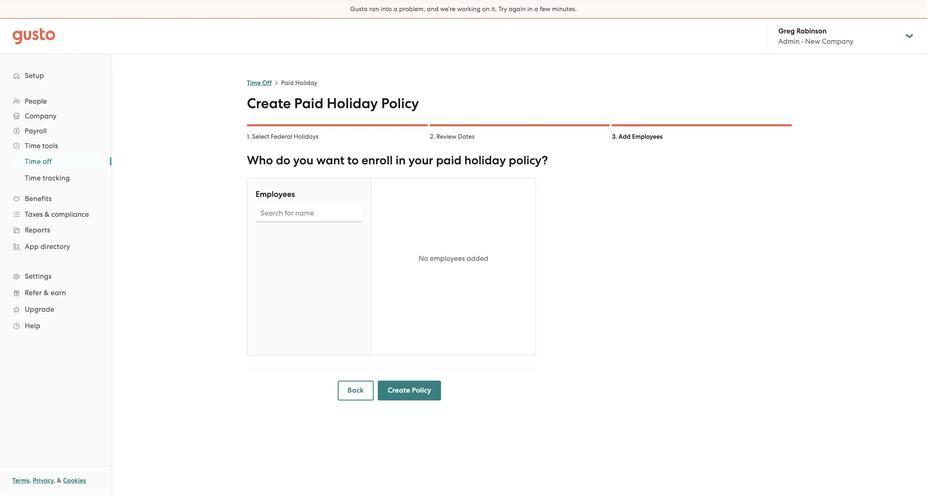 Task type: locate. For each thing, give the bounding box(es) containing it.
1 horizontal spatial a
[[535, 5, 539, 13]]

we're
[[441, 5, 456, 13]]

1 horizontal spatial paid
[[295, 95, 324, 112]]

it.
[[492, 5, 497, 13]]

in left 'your'
[[396, 153, 406, 168]]

1 list from the top
[[0, 94, 112, 334]]

company
[[823, 37, 854, 45], [25, 112, 56, 120]]

& left earn
[[44, 289, 49, 297]]

0 vertical spatial holiday
[[296, 79, 318, 87]]

a
[[394, 5, 398, 13], [535, 5, 539, 13]]

employees down 'do'
[[256, 190, 295, 199]]

employees right add
[[633, 133, 663, 141]]

into
[[381, 5, 392, 13]]

people
[[25, 97, 47, 105]]

time down time off
[[25, 174, 41, 182]]

directory
[[40, 243, 70, 251]]

want
[[317, 153, 345, 168]]

company down people
[[25, 112, 56, 120]]

,
[[30, 477, 31, 485], [54, 477, 56, 485]]

time off link
[[15, 154, 103, 169]]

time left 'off'
[[25, 157, 41, 166]]

2 list from the top
[[0, 153, 112, 186]]

app directory link
[[8, 239, 103, 254]]

& inside "dropdown button"
[[45, 210, 50, 219]]

in
[[528, 5, 533, 13], [396, 153, 406, 168]]

gusto navigation element
[[0, 54, 112, 348]]

time tracking
[[25, 174, 70, 182]]

tools
[[42, 142, 58, 150]]

time off link
[[247, 79, 272, 87]]

admin
[[779, 37, 800, 45]]

create policy
[[388, 386, 432, 395]]

1 horizontal spatial create
[[388, 386, 411, 395]]

upgrade
[[25, 305, 54, 314]]

your
[[409, 153, 434, 168]]

time down payroll
[[25, 142, 41, 150]]

time for time tools
[[25, 142, 41, 150]]

1 a from the left
[[394, 5, 398, 13]]

time inside dropdown button
[[25, 142, 41, 150]]

0 horizontal spatial ,
[[30, 477, 31, 485]]

1 vertical spatial paid
[[295, 95, 324, 112]]

paid right the off
[[281, 79, 294, 87]]

help link
[[8, 319, 103, 334]]

time off
[[247, 79, 272, 87]]

do
[[276, 153, 291, 168]]

enroll
[[362, 153, 393, 168]]

in right again
[[528, 5, 533, 13]]

0 horizontal spatial holiday
[[296, 79, 318, 87]]

ran
[[369, 5, 379, 13]]

create
[[247, 95, 291, 112], [388, 386, 411, 395]]

0 vertical spatial in
[[528, 5, 533, 13]]

who do you want to enroll in your paid holiday policy?
[[247, 153, 548, 168]]

time tools button
[[8, 138, 103, 153]]

& left cookies
[[57, 477, 62, 485]]

terms , privacy , & cookies
[[12, 477, 86, 485]]

company button
[[8, 109, 103, 124]]

1 vertical spatial create
[[388, 386, 411, 395]]

, left cookies
[[54, 477, 56, 485]]

1 vertical spatial &
[[44, 289, 49, 297]]

few
[[540, 5, 551, 13]]

1 horizontal spatial company
[[823, 37, 854, 45]]

0 vertical spatial paid
[[281, 79, 294, 87]]

taxes & compliance button
[[8, 207, 103, 222]]

0 horizontal spatial a
[[394, 5, 398, 13]]

0 vertical spatial &
[[45, 210, 50, 219]]

2 , from the left
[[54, 477, 56, 485]]

time left the off
[[247, 79, 261, 87]]

paid holiday
[[281, 79, 318, 87]]

list
[[0, 94, 112, 334], [0, 153, 112, 186]]

0 vertical spatial policy
[[382, 95, 419, 112]]

holidays
[[294, 133, 319, 141]]

& right taxes
[[45, 210, 50, 219]]

1 horizontal spatial employees
[[633, 133, 663, 141]]

•
[[802, 37, 804, 45]]

holiday
[[296, 79, 318, 87], [327, 95, 378, 112]]

time
[[247, 79, 261, 87], [25, 142, 41, 150], [25, 157, 41, 166], [25, 174, 41, 182]]

reports
[[25, 226, 50, 234]]

0 horizontal spatial company
[[25, 112, 56, 120]]

add
[[619, 133, 631, 141]]

1 vertical spatial company
[[25, 112, 56, 120]]

employees
[[633, 133, 663, 141], [256, 190, 295, 199]]

a left few
[[535, 5, 539, 13]]

working
[[457, 5, 481, 13]]

minutes.
[[553, 5, 577, 13]]

refer & earn
[[25, 289, 66, 297]]

a right into
[[394, 5, 398, 13]]

terms link
[[12, 477, 30, 485]]

0 vertical spatial create
[[247, 95, 291, 112]]

greg
[[779, 27, 796, 36]]

0 horizontal spatial paid
[[281, 79, 294, 87]]

&
[[45, 210, 50, 219], [44, 289, 49, 297], [57, 477, 62, 485]]

1 vertical spatial policy
[[412, 386, 432, 395]]

app
[[25, 243, 39, 251]]

1 horizontal spatial in
[[528, 5, 533, 13]]

policy
[[382, 95, 419, 112], [412, 386, 432, 395]]

refer
[[25, 289, 42, 297]]

paid down paid holiday
[[295, 95, 324, 112]]

0 horizontal spatial create
[[247, 95, 291, 112]]

on
[[483, 5, 490, 13]]

, left privacy
[[30, 477, 31, 485]]

taxes & compliance
[[25, 210, 89, 219]]

company right new
[[823, 37, 854, 45]]

policy inside button
[[412, 386, 432, 395]]

list containing people
[[0, 94, 112, 334]]

setup
[[25, 72, 44, 80]]

create inside create policy button
[[388, 386, 411, 395]]

0 horizontal spatial employees
[[256, 190, 295, 199]]

& for earn
[[44, 289, 49, 297]]

1 vertical spatial holiday
[[327, 95, 378, 112]]

paid
[[281, 79, 294, 87], [295, 95, 324, 112]]

1 horizontal spatial ,
[[54, 477, 56, 485]]

0 vertical spatial company
[[823, 37, 854, 45]]

time tracking link
[[15, 171, 103, 186]]

1 vertical spatial in
[[396, 153, 406, 168]]

back link
[[338, 381, 374, 401]]

reports link
[[8, 223, 103, 238]]

employees
[[430, 255, 465, 263]]

refer & earn link
[[8, 286, 103, 300]]

no employees added
[[419, 255, 489, 263]]

review
[[437, 133, 457, 141]]

list containing time off
[[0, 153, 112, 186]]

time for time off
[[247, 79, 261, 87]]

back
[[348, 386, 364, 395]]

time for time off
[[25, 157, 41, 166]]

policy?
[[509, 153, 548, 168]]

gusto ran into a problem, and we're working on it. try again in a few minutes.
[[351, 5, 577, 13]]

time off
[[25, 157, 52, 166]]

federal
[[271, 133, 292, 141]]

tracking
[[43, 174, 70, 182]]

time tools
[[25, 142, 58, 150]]

time for time tracking
[[25, 174, 41, 182]]



Task type: vqa. For each thing, say whether or not it's contained in the screenshot.
(optional) at the left top
no



Task type: describe. For each thing, give the bounding box(es) containing it.
add employees
[[619, 133, 663, 141]]

and
[[427, 5, 439, 13]]

home image
[[12, 28, 55, 44]]

added
[[467, 255, 489, 263]]

privacy link
[[33, 477, 54, 485]]

create for create paid holiday policy
[[247, 95, 291, 112]]

create paid holiday policy
[[247, 95, 419, 112]]

compliance
[[51, 210, 89, 219]]

people button
[[8, 94, 103, 109]]

paid
[[436, 153, 462, 168]]

settings link
[[8, 269, 103, 284]]

who
[[247, 153, 273, 168]]

cookies button
[[63, 476, 86, 486]]

payroll
[[25, 127, 47, 135]]

off
[[262, 79, 272, 87]]

privacy
[[33, 477, 54, 485]]

no
[[419, 255, 429, 263]]

holiday
[[465, 153, 506, 168]]

1 vertical spatial employees
[[256, 190, 295, 199]]

try
[[499, 5, 508, 13]]

select
[[252, 133, 270, 141]]

earn
[[51, 289, 66, 297]]

app directory
[[25, 243, 70, 251]]

select federal holidays
[[252, 133, 319, 141]]

0 vertical spatial employees
[[633, 133, 663, 141]]

cookies
[[63, 477, 86, 485]]

2 a from the left
[[535, 5, 539, 13]]

2 vertical spatial &
[[57, 477, 62, 485]]

terms
[[12, 477, 30, 485]]

review dates
[[437, 133, 475, 141]]

you
[[293, 153, 314, 168]]

help
[[25, 322, 40, 330]]

& for compliance
[[45, 210, 50, 219]]

company inside "dropdown button"
[[25, 112, 56, 120]]

benefits
[[25, 195, 52, 203]]

setup link
[[8, 68, 103, 83]]

payroll button
[[8, 124, 103, 138]]

to
[[348, 153, 359, 168]]

taxes
[[25, 210, 43, 219]]

dates
[[458, 133, 475, 141]]

create for create policy
[[388, 386, 411, 395]]

gusto
[[351, 5, 368, 13]]

again
[[509, 5, 526, 13]]

create policy button
[[378, 381, 442, 401]]

0 horizontal spatial in
[[396, 153, 406, 168]]

settings
[[25, 272, 52, 281]]

greg robinson admin • new company
[[779, 27, 854, 45]]

benefits link
[[8, 191, 103, 206]]

upgrade link
[[8, 302, 103, 317]]

new
[[806, 37, 821, 45]]

robinson
[[797, 27, 827, 36]]

problem,
[[399, 5, 426, 13]]

Search for name search field
[[256, 204, 363, 222]]

1 horizontal spatial holiday
[[327, 95, 378, 112]]

off
[[43, 157, 52, 166]]

company inside greg robinson admin • new company
[[823, 37, 854, 45]]

1 , from the left
[[30, 477, 31, 485]]



